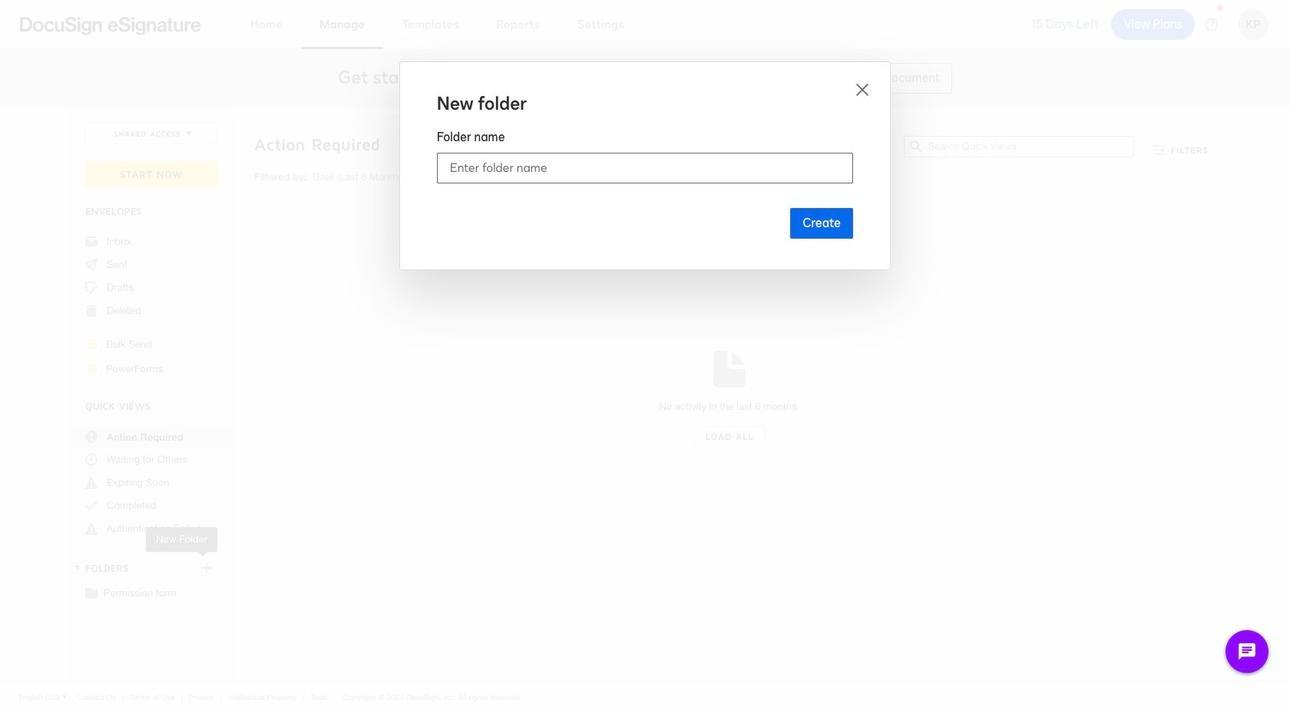 Task type: vqa. For each thing, say whether or not it's contained in the screenshot.
Description (optional) Text Field
no



Task type: describe. For each thing, give the bounding box(es) containing it.
Enter folder name text field
[[438, 154, 852, 183]]

1 lock image from the top
[[84, 336, 102, 354]]

completed image
[[85, 500, 98, 512]]

sent image
[[85, 259, 98, 271]]

alert image
[[85, 523, 98, 535]]

inbox image
[[85, 236, 98, 248]]

view folders image
[[71, 562, 84, 574]]

alert image
[[85, 477, 98, 489]]

2 lock image from the top
[[84, 360, 102, 379]]

draft image
[[85, 282, 98, 294]]

trash image
[[85, 305, 98, 317]]



Task type: locate. For each thing, give the bounding box(es) containing it.
Search Quick Views text field
[[928, 137, 1134, 157]]

clock image
[[85, 454, 98, 466]]

action required image
[[85, 431, 98, 443]]

1 vertical spatial lock image
[[84, 360, 102, 379]]

lock image
[[84, 336, 102, 354], [84, 360, 102, 379]]

folder image
[[85, 587, 98, 599]]

more info region
[[0, 680, 1290, 713]]

docusign esignature image
[[20, 17, 201, 35]]

0 vertical spatial lock image
[[84, 336, 102, 354]]



